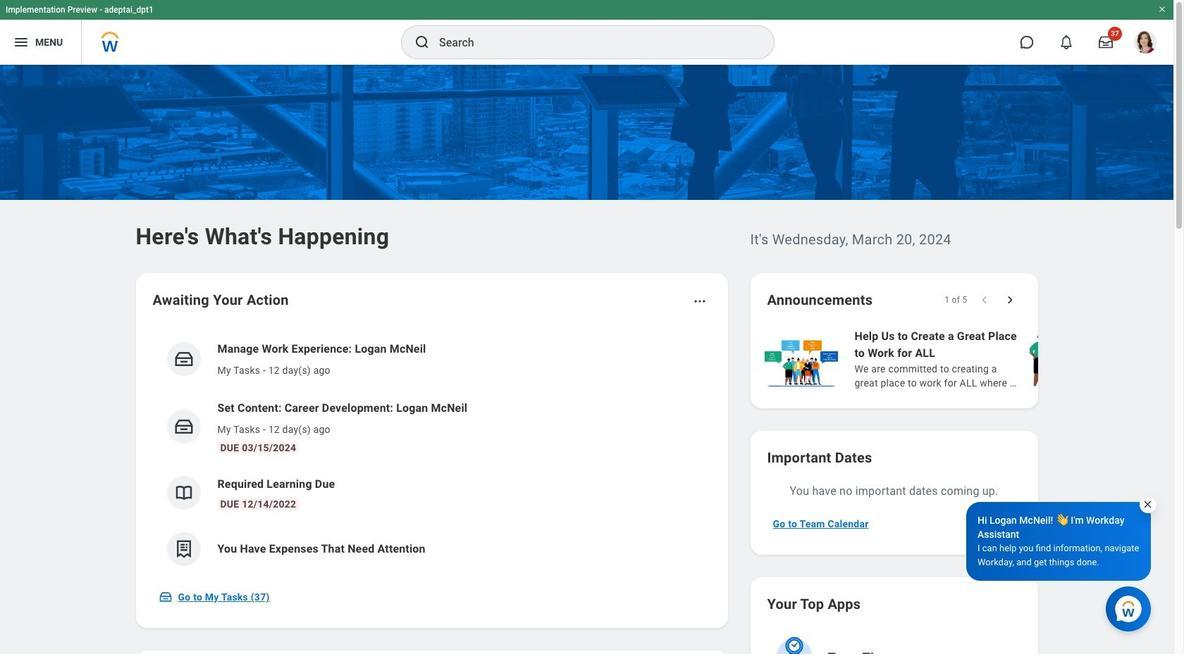 Task type: locate. For each thing, give the bounding box(es) containing it.
1 vertical spatial inbox image
[[158, 591, 172, 605]]

0 horizontal spatial list
[[153, 330, 711, 578]]

banner
[[0, 0, 1174, 65]]

inbox large image
[[1099, 35, 1113, 49]]

search image
[[414, 34, 431, 51]]

justify image
[[13, 34, 30, 51]]

inbox image
[[173, 349, 194, 370], [158, 591, 172, 605]]

dashboard expenses image
[[173, 539, 194, 560]]

1 horizontal spatial inbox image
[[173, 349, 194, 370]]

0 horizontal spatial inbox image
[[158, 591, 172, 605]]

list
[[762, 327, 1184, 392], [153, 330, 711, 578]]

main content
[[0, 65, 1184, 655]]

status
[[945, 295, 968, 306]]

Search Workday  search field
[[439, 27, 745, 58]]

1 horizontal spatial list
[[762, 327, 1184, 392]]

chevron left small image
[[977, 293, 992, 307]]



Task type: vqa. For each thing, say whether or not it's contained in the screenshot.
first inbox image
yes



Task type: describe. For each thing, give the bounding box(es) containing it.
book open image
[[173, 483, 194, 504]]

inbox image
[[173, 417, 194, 438]]

profile logan mcneil image
[[1134, 31, 1157, 56]]

chevron right small image
[[1003, 293, 1017, 307]]

close environment banner image
[[1158, 5, 1167, 13]]

x image
[[1143, 500, 1153, 510]]

0 vertical spatial inbox image
[[173, 349, 194, 370]]

related actions image
[[693, 295, 707, 309]]

notifications large image
[[1060, 35, 1074, 49]]



